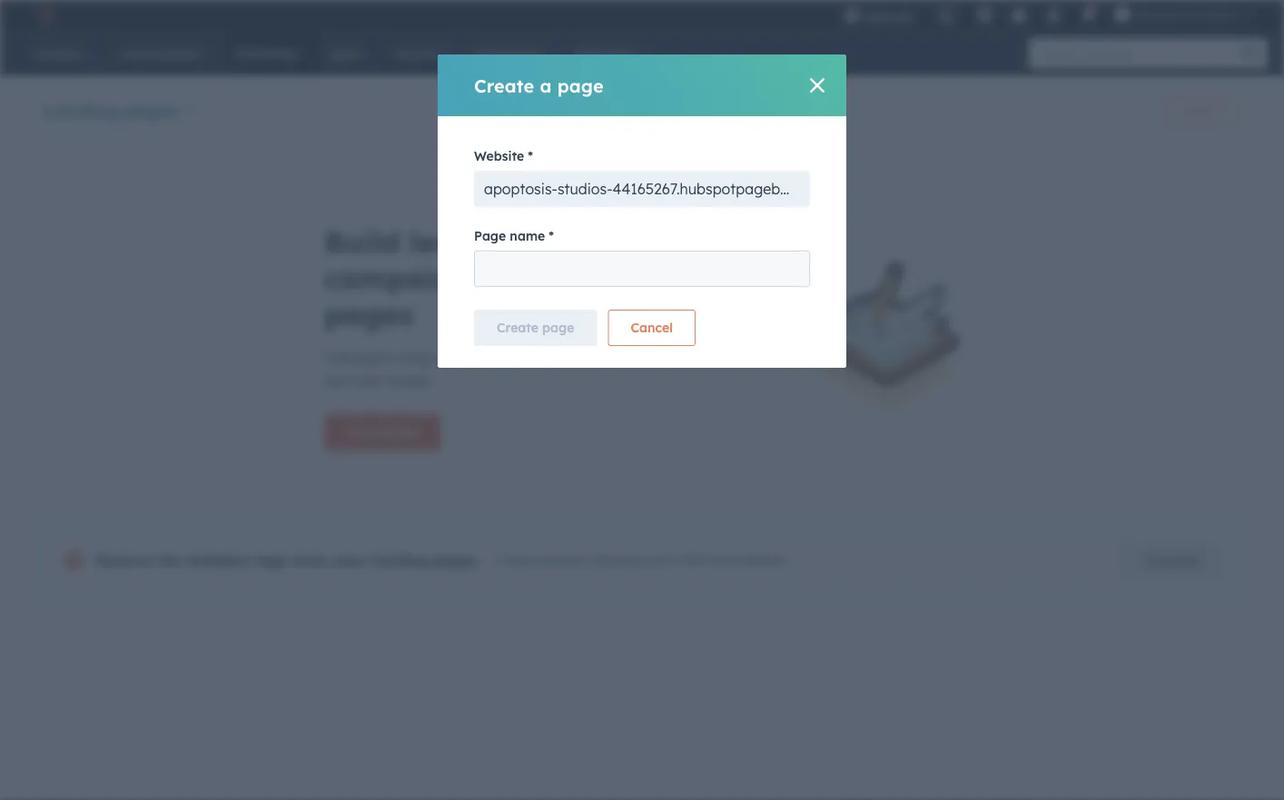 Task type: vqa. For each thing, say whether or not it's contained in the screenshot.
the Marketing
no



Task type: locate. For each thing, give the bounding box(es) containing it.
create inside 'button'
[[497, 320, 539, 336]]

create for create page
[[497, 320, 539, 336]]

1 vertical spatial pages
[[324, 296, 414, 333]]

create inside popup button
[[1181, 104, 1215, 118]]

page
[[474, 228, 506, 244]]

1 vertical spatial landing
[[372, 552, 428, 570]]

notifications image
[[1081, 8, 1097, 25]]

with inside build lead-capturing campaigns with landing pages
[[497, 260, 560, 296]]

landing right your
[[372, 552, 428, 570]]

apoptosis-
[[484, 180, 558, 198]]

page
[[558, 74, 604, 97], [542, 320, 575, 336]]

build lead-capturing campaigns with landing pages
[[324, 224, 682, 333]]

1 horizontal spatial *
[[549, 228, 554, 244]]

your
[[333, 552, 367, 570]]

pages right new
[[691, 349, 733, 367]]

hubspot's
[[324, 349, 395, 367]]

* right 'website'
[[528, 148, 533, 164]]

0 horizontal spatial pages
[[124, 99, 179, 121]]

pages right "landing"
[[124, 99, 179, 121]]

and
[[355, 372, 381, 390]]

landing inside build lead-capturing campaigns with landing pages
[[569, 260, 682, 296]]

cancel
[[631, 320, 673, 336]]

landing pages banner
[[44, 91, 1241, 133]]

page right a
[[558, 74, 604, 97]]

studios
[[1194, 7, 1236, 22]]

page name *
[[474, 228, 554, 244]]

1 vertical spatial page
[[542, 320, 575, 336]]

with left crm
[[650, 553, 675, 569]]

2 vertical spatial pages
[[691, 349, 733, 367]]

landing up "cancel"
[[569, 260, 682, 296]]

hubspot link
[[22, 4, 68, 25]]

landing pages
[[44, 99, 179, 121]]

*
[[528, 148, 533, 164], [549, 228, 554, 244]]

create
[[474, 74, 535, 97], [1181, 104, 1215, 118], [497, 320, 539, 336]]

menu
[[833, 0, 1263, 36]]

get started button
[[324, 414, 441, 451]]

0 horizontal spatial *
[[528, 148, 533, 164]]

1 vertical spatial with
[[650, 553, 675, 569]]

landing
[[569, 260, 682, 296], [372, 552, 428, 570]]

marketplaces image
[[977, 8, 993, 25]]

get
[[347, 424, 369, 440]]

close image
[[810, 78, 825, 93]]

1 horizontal spatial with
[[650, 553, 675, 569]]

landing pages button
[[44, 97, 196, 123]]

with down the name
[[497, 260, 560, 296]]

started
[[373, 424, 418, 440]]

create for create a page
[[474, 74, 535, 97]]

notifications button
[[1073, 0, 1104, 29]]

0 vertical spatial landing
[[569, 260, 682, 296]]

apoptosis studios button
[[1104, 0, 1263, 29]]

0 vertical spatial upgrade
[[864, 9, 915, 24]]

build
[[324, 224, 400, 260]]

0 vertical spatial with
[[497, 260, 560, 296]]

upgrade image
[[844, 8, 861, 25]]

1 vertical spatial create
[[1181, 104, 1215, 118]]

upgrade
[[864, 9, 915, 24], [1144, 552, 1199, 568]]

remove
[[95, 552, 154, 570]]

calling icon button
[[931, 2, 961, 29]]

apoptosis-studios-44165267.hubspotpagebuilder.com
[[484, 180, 850, 198]]

editor
[[505, 349, 546, 367]]

search image
[[1243, 45, 1259, 62]]

drop
[[469, 349, 501, 367]]

with
[[497, 260, 560, 296], [650, 553, 675, 569]]

website
[[474, 148, 524, 164]]

starter.
[[744, 553, 787, 569]]

upgrade link
[[1122, 542, 1222, 579]]

0 horizontal spatial landing
[[372, 552, 428, 570]]

0 horizontal spatial with
[[497, 260, 560, 296]]

2 horizontal spatial pages
[[691, 349, 733, 367]]

the
[[159, 552, 182, 570]]

name
[[510, 228, 545, 244]]

remove the hubspot logo from your landing pages.
[[95, 552, 481, 570]]

0 vertical spatial pages
[[124, 99, 179, 121]]

page up makes
[[542, 320, 575, 336]]

1 horizontal spatial upgrade
[[1144, 552, 1199, 568]]

* right the name
[[549, 228, 554, 244]]

create left a
[[474, 74, 535, 97]]

apoptosis studios
[[1135, 7, 1236, 22]]

2 vertical spatial create
[[497, 320, 539, 336]]

simple.
[[385, 372, 433, 390]]

pages
[[124, 99, 179, 121], [324, 296, 414, 333], [691, 349, 733, 367]]

0 vertical spatial create
[[474, 74, 535, 97]]

pages inside build lead-capturing campaigns with landing pages
[[324, 296, 414, 333]]

0 vertical spatial page
[[558, 74, 604, 97]]

1 horizontal spatial pages
[[324, 296, 414, 333]]

1 horizontal spatial landing
[[569, 260, 682, 296]]

1 vertical spatial upgrade
[[1144, 552, 1199, 568]]

create down "search hubspot" search box
[[1181, 104, 1215, 118]]

pages up hubspot's
[[324, 296, 414, 333]]

unlock
[[495, 553, 536, 569]]

create up the editor
[[497, 320, 539, 336]]



Task type: describe. For each thing, give the bounding box(es) containing it.
create a page dialog
[[438, 55, 850, 368]]

new
[[659, 349, 687, 367]]

0 vertical spatial *
[[528, 148, 533, 164]]

landing
[[44, 99, 118, 121]]

apoptosis-studios-44165267.hubspotpagebuilder.com button
[[474, 171, 850, 207]]

menu containing apoptosis studios
[[833, 0, 1263, 36]]

cancel button
[[608, 310, 696, 346]]

features
[[597, 553, 646, 569]]

help button
[[1004, 0, 1035, 29]]

Page name * text field
[[474, 251, 810, 287]]

pages.
[[433, 552, 481, 570]]

44165267.hubspotpagebuilder.com
[[613, 180, 850, 198]]

campaigns
[[324, 260, 487, 296]]

calling icon image
[[938, 9, 954, 25]]

fast
[[324, 372, 351, 390]]

suite
[[710, 553, 740, 569]]

hubspot's drag-and-drop editor makes creating new pages fast and simple.
[[324, 349, 733, 390]]

capturing
[[486, 224, 631, 260]]

apoptosis
[[1135, 7, 1191, 22]]

website *
[[474, 148, 533, 164]]

search button
[[1234, 38, 1268, 69]]

unlock premium features with crm suite starter.
[[495, 553, 787, 569]]

create button
[[1165, 96, 1241, 125]]

a
[[540, 74, 552, 97]]

marketplaces button
[[966, 0, 1004, 29]]

Search HubSpot search field
[[1029, 38, 1252, 69]]

create page
[[497, 320, 575, 336]]

from
[[293, 552, 328, 570]]

drag-
[[399, 349, 437, 367]]

help image
[[1011, 8, 1028, 25]]

1 vertical spatial *
[[549, 228, 554, 244]]

upgrade inside "link"
[[1144, 552, 1199, 568]]

pages inside hubspot's drag-and-drop editor makes creating new pages fast and simple.
[[691, 349, 733, 367]]

makes
[[550, 349, 594, 367]]

create page button
[[474, 310, 597, 346]]

crm
[[678, 553, 706, 569]]

hubspot image
[[33, 4, 55, 25]]

create a page
[[474, 74, 604, 97]]

page inside 'button'
[[542, 320, 575, 336]]

get started
[[347, 424, 418, 440]]

creating
[[599, 349, 655, 367]]

0 horizontal spatial upgrade
[[864, 9, 915, 24]]

hubspot
[[187, 552, 251, 570]]

settings link
[[1035, 0, 1073, 29]]

pages inside landing pages popup button
[[124, 99, 179, 121]]

tara schultz image
[[1115, 6, 1131, 23]]

and-
[[437, 349, 469, 367]]

logo
[[256, 552, 288, 570]]

premium
[[540, 553, 593, 569]]

studios-
[[558, 180, 613, 198]]

create for create
[[1181, 104, 1215, 118]]

lead-
[[410, 224, 486, 260]]

settings image
[[1046, 8, 1062, 25]]



